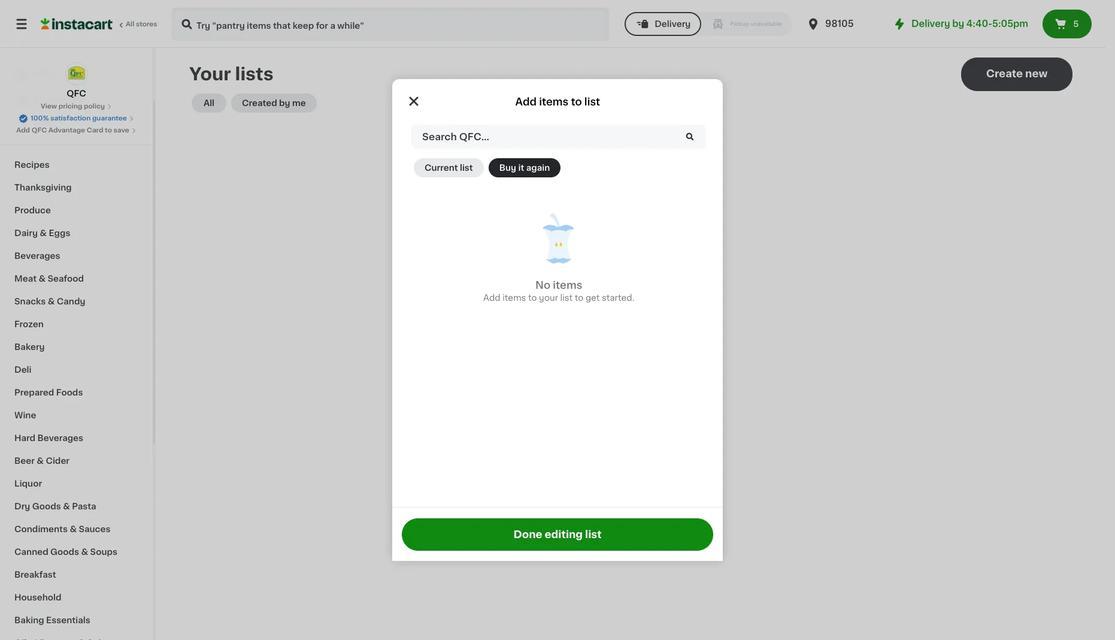 Task type: describe. For each thing, give the bounding box(es) containing it.
breakfast link
[[7, 563, 146, 586]]

& left pasta
[[63, 502, 70, 511]]

add items to list
[[516, 97, 601, 107]]

meat & seafood link
[[7, 267, 146, 290]]

by for created
[[279, 99, 290, 107]]

cider
[[46, 457, 70, 465]]

1 horizontal spatial qfc
[[67, 89, 86, 98]]

beverages inside the hard beverages link
[[37, 434, 83, 442]]

dairy & eggs
[[14, 229, 70, 237]]

you
[[580, 262, 596, 270]]

produce link
[[7, 199, 146, 222]]

card
[[87, 127, 103, 134]]

sauces
[[79, 525, 111, 533]]

list inside button
[[460, 164, 473, 172]]

canned goods & soups link
[[7, 541, 146, 563]]

current
[[425, 164, 458, 172]]

98105
[[826, 19, 854, 28]]

current list
[[425, 164, 473, 172]]

thanksgiving link
[[7, 176, 146, 199]]

meat
[[14, 274, 37, 283]]

qfc...
[[459, 132, 490, 141]]

created
[[242, 99, 277, 107]]

& for meat
[[39, 274, 46, 283]]

hard
[[14, 434, 35, 442]]

view pricing policy link
[[41, 102, 112, 111]]

beverages link
[[7, 245, 146, 267]]

advantage
[[49, 127, 85, 134]]

done editing list
[[514, 529, 602, 539]]

by for delivery
[[953, 19, 965, 28]]

snacks & candy
[[14, 297, 85, 306]]

lists link
[[7, 110, 146, 134]]

dairy
[[14, 229, 38, 237]]

get
[[586, 294, 600, 303]]

dairy & eggs link
[[7, 222, 146, 245]]

buy it again button
[[489, 158, 561, 177]]

baking essentials
[[14, 616, 90, 624]]

guarantee
[[92, 115, 127, 122]]

5 button
[[1043, 10, 1093, 38]]

editing
[[545, 529, 583, 539]]

1 vertical spatial qfc
[[32, 127, 47, 134]]

snacks & candy link
[[7, 290, 146, 313]]

beverages inside beverages link
[[14, 252, 60, 260]]

search qfc...
[[423, 132, 490, 141]]

5
[[1074, 20, 1080, 28]]

condiments
[[14, 525, 68, 533]]

started.
[[602, 294, 635, 303]]

satisfaction
[[50, 115, 91, 122]]

& for snacks
[[48, 297, 55, 306]]

all for all stores
[[126, 21, 134, 28]]

recipes link
[[7, 153, 146, 176]]

baking
[[14, 616, 44, 624]]

me
[[292, 99, 306, 107]]

frozen link
[[7, 313, 146, 336]]

all stores
[[126, 21, 157, 28]]

pasta
[[72, 502, 96, 511]]

items for add
[[540, 97, 569, 107]]

add for add items to list
[[516, 97, 537, 107]]

goods for dry
[[32, 502, 61, 511]]

current list button
[[414, 158, 484, 177]]

your
[[539, 294, 559, 303]]

created by me
[[242, 99, 306, 107]]

no items add items to your list to get started.
[[484, 281, 635, 303]]

& for condiments
[[70, 525, 77, 533]]

condiments & sauces link
[[7, 518, 146, 541]]

policy
[[84, 103, 105, 110]]

create a list link
[[600, 286, 663, 300]]

to up the search qfc... button
[[571, 97, 582, 107]]

add for add qfc advantage card to save
[[16, 127, 30, 134]]

again inside "button"
[[527, 164, 550, 172]]

to left your
[[529, 294, 537, 303]]

0 horizontal spatial it
[[53, 94, 59, 102]]

prepared foods link
[[7, 381, 146, 404]]

deli link
[[7, 358, 146, 381]]

& for dairy
[[40, 229, 47, 237]]

thanksgiving
[[14, 183, 72, 192]]

delivery by 4:40-5:05pm link
[[893, 17, 1029, 31]]

buy it again inside "button"
[[500, 164, 550, 172]]

meat & seafood
[[14, 274, 84, 283]]

0 vertical spatial buy it again
[[34, 94, 84, 102]]

list up the search qfc... button
[[585, 97, 601, 107]]

100%
[[31, 115, 49, 122]]

household
[[14, 593, 61, 602]]

qfc link
[[65, 62, 88, 99]]

frozen
[[14, 320, 44, 328]]

your
[[189, 65, 231, 83]]

create
[[598, 262, 625, 270]]

done
[[514, 529, 543, 539]]

add inside no items add items to your list to get started.
[[484, 294, 501, 303]]

to left the get
[[575, 294, 584, 303]]

will
[[628, 262, 641, 270]]

add qfc advantage card to save link
[[16, 126, 137, 135]]

qfc logo image
[[65, 62, 88, 85]]

create for create a list
[[600, 288, 636, 298]]

canned
[[14, 548, 48, 556]]



Task type: locate. For each thing, give the bounding box(es) containing it.
dry goods & pasta link
[[7, 495, 146, 518]]

& left soups
[[81, 548, 88, 556]]

buy right current list
[[500, 164, 517, 172]]

items up your
[[553, 281, 583, 291]]

again down the search qfc... button
[[527, 164, 550, 172]]

create inside button
[[987, 69, 1024, 79]]

stores
[[136, 21, 157, 28]]

1 horizontal spatial buy
[[500, 164, 517, 172]]

1 vertical spatial items
[[553, 281, 583, 291]]

2 vertical spatial items
[[503, 294, 526, 303]]

pricing
[[59, 103, 82, 110]]

create left new
[[987, 69, 1024, 79]]

create
[[987, 69, 1024, 79], [600, 288, 636, 298]]

1 horizontal spatial add
[[484, 294, 501, 303]]

list right current
[[460, 164, 473, 172]]

0 horizontal spatial delivery
[[655, 20, 691, 28]]

& for beer
[[37, 457, 44, 465]]

lists for lists
[[34, 118, 54, 126]]

save
[[114, 127, 129, 134]]

beer & cider
[[14, 457, 70, 465]]

search qfc... button
[[412, 125, 707, 149]]

0 vertical spatial again
[[61, 94, 84, 102]]

wine
[[14, 411, 36, 420]]

all inside button
[[204, 99, 215, 107]]

0 vertical spatial create
[[987, 69, 1024, 79]]

buy
[[34, 94, 51, 102], [500, 164, 517, 172]]

0 vertical spatial all
[[126, 21, 134, 28]]

1 horizontal spatial delivery
[[912, 19, 951, 28]]

beverages up cider
[[37, 434, 83, 442]]

1 vertical spatial goods
[[50, 548, 79, 556]]

new
[[1026, 69, 1048, 79]]

by left me
[[279, 99, 290, 107]]

list right editing
[[586, 529, 602, 539]]

deli
[[14, 366, 31, 374]]

0 horizontal spatial add
[[16, 127, 30, 134]]

add up recipes
[[16, 127, 30, 134]]

shop
[[34, 70, 56, 79]]

by left "4:40-"
[[953, 19, 965, 28]]

search
[[423, 132, 457, 141]]

soups
[[90, 548, 117, 556]]

create left a
[[600, 288, 636, 298]]

it
[[53, 94, 59, 102], [519, 164, 525, 172]]

created by me button
[[231, 93, 317, 113]]

wine link
[[7, 404, 146, 427]]

hard beverages
[[14, 434, 83, 442]]

essentials
[[46, 616, 90, 624]]

0 horizontal spatial all
[[126, 21, 134, 28]]

add left your
[[484, 294, 501, 303]]

items for no
[[553, 281, 583, 291]]

by inside button
[[279, 99, 290, 107]]

by
[[953, 19, 965, 28], [279, 99, 290, 107]]

goods up 'condiments' at the left bottom
[[32, 502, 61, 511]]

hard beverages link
[[7, 427, 146, 449]]

it up 'view'
[[53, 94, 59, 102]]

to down "guarantee"
[[105, 127, 112, 134]]

buy up 'view'
[[34, 94, 51, 102]]

foods
[[56, 388, 83, 397]]

0 vertical spatial buy
[[34, 94, 51, 102]]

qfc down 100%
[[32, 127, 47, 134]]

buy inside buy it again "button"
[[500, 164, 517, 172]]

0 horizontal spatial buy
[[34, 94, 51, 102]]

None search field
[[171, 7, 610, 41]]

no
[[536, 281, 551, 291]]

all down your
[[204, 99, 215, 107]]

list right your
[[561, 294, 573, 303]]

buy it again link
[[7, 86, 146, 110]]

qfc up view pricing policy link
[[67, 89, 86, 98]]

1 horizontal spatial buy it again
[[500, 164, 550, 172]]

lists
[[34, 118, 54, 126], [558, 262, 578, 270]]

shop link
[[7, 62, 146, 86]]

0 horizontal spatial create
[[600, 288, 636, 298]]

recipes
[[14, 161, 50, 169]]

all left stores
[[126, 21, 134, 28]]

items left your
[[503, 294, 526, 303]]

beverages
[[14, 252, 60, 260], [37, 434, 83, 442]]

household link
[[7, 586, 146, 609]]

0 horizontal spatial by
[[279, 99, 290, 107]]

view
[[41, 103, 57, 110]]

goods inside canned goods & soups link
[[50, 548, 79, 556]]

create new button
[[962, 58, 1073, 91]]

1 horizontal spatial again
[[527, 164, 550, 172]]

0 vertical spatial add
[[516, 97, 537, 107]]

add inside add qfc advantage card to save link
[[16, 127, 30, 134]]

1 vertical spatial buy it again
[[500, 164, 550, 172]]

it inside "button"
[[519, 164, 525, 172]]

list
[[585, 97, 601, 107], [460, 164, 473, 172], [647, 288, 663, 298], [561, 294, 573, 303], [586, 529, 602, 539]]

1 horizontal spatial it
[[519, 164, 525, 172]]

add qfc advantage card to save
[[16, 127, 129, 134]]

to inside add qfc advantage card to save link
[[105, 127, 112, 134]]

1 horizontal spatial all
[[204, 99, 215, 107]]

buy inside buy it again link
[[34, 94, 51, 102]]

list right a
[[647, 288, 663, 298]]

& right beer
[[37, 457, 44, 465]]

lists for lists you create will be saved here.
[[558, 262, 578, 270]]

0 vertical spatial qfc
[[67, 89, 86, 98]]

1 vertical spatial all
[[204, 99, 215, 107]]

1 horizontal spatial by
[[953, 19, 965, 28]]

0 vertical spatial items
[[540, 97, 569, 107]]

all
[[126, 21, 134, 28], [204, 99, 215, 107]]

dry
[[14, 502, 30, 511]]

saved
[[656, 262, 681, 270]]

0 vertical spatial beverages
[[14, 252, 60, 260]]

0 horizontal spatial qfc
[[32, 127, 47, 134]]

0 horizontal spatial lists
[[34, 118, 54, 126]]

lists inside 'link'
[[34, 118, 54, 126]]

& right meat
[[39, 274, 46, 283]]

beer & cider link
[[7, 449, 146, 472]]

prepared
[[14, 388, 54, 397]]

2 horizontal spatial add
[[516, 97, 537, 107]]

0 vertical spatial lists
[[34, 118, 54, 126]]

& left the sauces
[[70, 525, 77, 533]]

goods inside dry goods & pasta link
[[32, 502, 61, 511]]

1 vertical spatial create
[[600, 288, 636, 298]]

list inside no items add items to your list to get started.
[[561, 294, 573, 303]]

it down the search qfc... button
[[519, 164, 525, 172]]

2 vertical spatial add
[[484, 294, 501, 303]]

1 horizontal spatial create
[[987, 69, 1024, 79]]

100% satisfaction guarantee button
[[19, 111, 134, 123]]

eggs
[[49, 229, 70, 237]]

all button
[[192, 93, 227, 113]]

0 horizontal spatial buy it again
[[34, 94, 84, 102]]

4:40-
[[967, 19, 993, 28]]

goods
[[32, 502, 61, 511], [50, 548, 79, 556]]

your lists
[[189, 65, 274, 83]]

1 horizontal spatial lists
[[558, 262, 578, 270]]

1 vertical spatial by
[[279, 99, 290, 107]]

lists down 'view'
[[34, 118, 54, 126]]

delivery button
[[625, 12, 702, 36]]

goods down condiments & sauces
[[50, 548, 79, 556]]

lists
[[235, 65, 274, 83]]

dry goods & pasta
[[14, 502, 96, 511]]

0 horizontal spatial again
[[61, 94, 84, 102]]

1 vertical spatial lists
[[558, 262, 578, 270]]

1 vertical spatial again
[[527, 164, 550, 172]]

service type group
[[625, 12, 792, 36]]

0 vertical spatial it
[[53, 94, 59, 102]]

delivery for delivery by 4:40-5:05pm
[[912, 19, 951, 28]]

canned goods & soups
[[14, 548, 117, 556]]

create new
[[987, 69, 1048, 79]]

to
[[571, 97, 582, 107], [105, 127, 112, 134], [529, 294, 537, 303], [575, 294, 584, 303]]

prepared foods
[[14, 388, 83, 397]]

1 vertical spatial add
[[16, 127, 30, 134]]

0 vertical spatial goods
[[32, 502, 61, 511]]

5:05pm
[[993, 19, 1029, 28]]

create a list
[[600, 288, 663, 298]]

lists left you
[[558, 262, 578, 270]]

all stores link
[[41, 7, 158, 41]]

liquor link
[[7, 472, 146, 495]]

list inside 'button'
[[586, 529, 602, 539]]

condiments & sauces
[[14, 525, 111, 533]]

0 vertical spatial by
[[953, 19, 965, 28]]

produce
[[14, 206, 51, 215]]

1 vertical spatial it
[[519, 164, 525, 172]]

again up view pricing policy
[[61, 94, 84, 102]]

add up the search qfc... button
[[516, 97, 537, 107]]

items up the search qfc... button
[[540, 97, 569, 107]]

create for create new
[[987, 69, 1024, 79]]

1 vertical spatial buy
[[500, 164, 517, 172]]

delivery by 4:40-5:05pm
[[912, 19, 1029, 28]]

goods for canned
[[50, 548, 79, 556]]

bakery
[[14, 343, 45, 351]]

instacart logo image
[[41, 17, 113, 31]]

1 vertical spatial beverages
[[37, 434, 83, 442]]

candy
[[57, 297, 85, 306]]

seafood
[[48, 274, 84, 283]]

all for all
[[204, 99, 215, 107]]

buy it again down the search qfc... button
[[500, 164, 550, 172]]

buy it again up 'view'
[[34, 94, 84, 102]]

& left eggs
[[40, 229, 47, 237]]

& left 'candy'
[[48, 297, 55, 306]]

beverages down dairy & eggs
[[14, 252, 60, 260]]

delivery inside button
[[655, 20, 691, 28]]

here.
[[683, 262, 704, 270]]

delivery for delivery
[[655, 20, 691, 28]]

list_add_items dialog
[[393, 79, 723, 561]]



Task type: vqa. For each thing, say whether or not it's contained in the screenshot.
4th HP from the right
no



